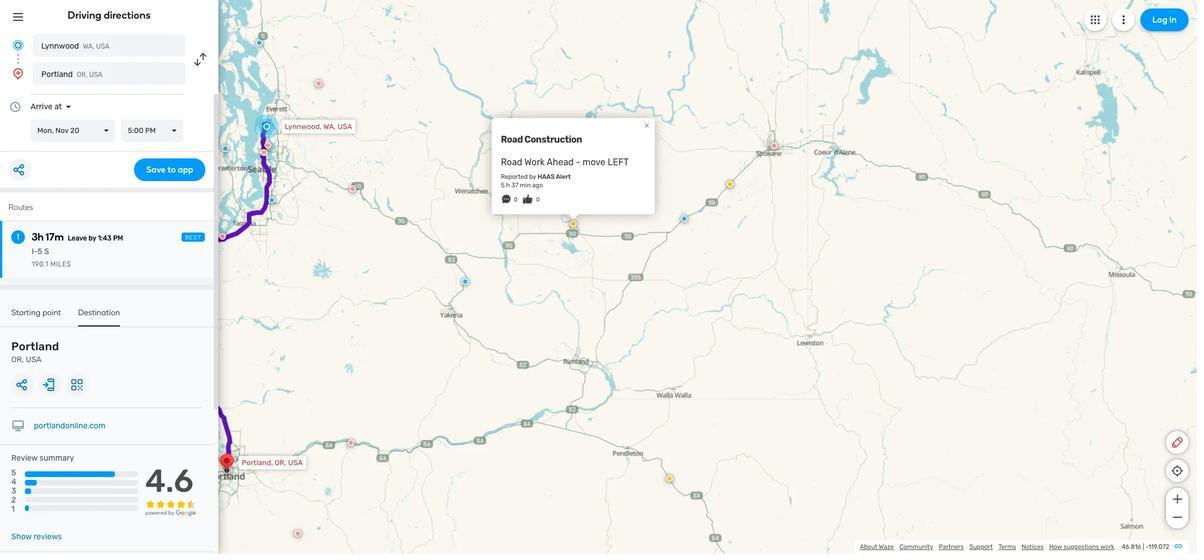 Task type: vqa. For each thing, say whether or not it's contained in the screenshot.
the bottom help
no



Task type: describe. For each thing, give the bounding box(es) containing it.
5 inside 5 4 3 2 1
[[11, 468, 16, 478]]

1 vertical spatial portland
[[11, 340, 59, 353]]

3h
[[32, 231, 44, 243]]

17m
[[46, 231, 64, 243]]

notices
[[1022, 543, 1044, 551]]

2 vertical spatial police image
[[269, 197, 275, 204]]

portlandonline.com
[[34, 421, 105, 431]]

2 vertical spatial or,
[[275, 458, 286, 467]]

1 0 from the left
[[514, 196, 518, 203]]

by inside road work ahead - move left reported by haas alert 5 h 37 min ago
[[529, 173, 536, 180]]

5:00 pm
[[128, 126, 156, 135]]

5:00 pm list box
[[121, 119, 183, 142]]

3h 17m leave by 1:43 pm
[[32, 231, 123, 243]]

1 vertical spatial portland or, usa
[[11, 340, 59, 364]]

zoom in image
[[1171, 492, 1185, 506]]

starting
[[11, 308, 41, 318]]

1 vertical spatial police image
[[462, 278, 469, 285]]

min
[[520, 181, 531, 189]]

0 horizontal spatial hazard image
[[666, 475, 673, 482]]

usa right portland,
[[288, 458, 303, 467]]

1 horizontal spatial -
[[1146, 543, 1149, 551]]

ago
[[532, 181, 543, 189]]

pm inside 3h 17m leave by 1:43 pm
[[113, 234, 123, 242]]

× link
[[642, 120, 652, 131]]

46.816 | -119.072
[[1122, 543, 1170, 551]]

location image
[[11, 67, 25, 80]]

review summary
[[11, 453, 74, 463]]

0 vertical spatial portland or, usa
[[41, 70, 103, 79]]

lynnwood,
[[285, 122, 322, 131]]

190.1
[[32, 260, 48, 268]]

s
[[44, 247, 49, 256]]

reviews
[[34, 532, 62, 542]]

destination button
[[78, 308, 120, 327]]

suggestions
[[1064, 543, 1100, 551]]

driving directions
[[68, 9, 151, 22]]

1 vertical spatial road closed image
[[265, 142, 271, 149]]

link image
[[1174, 542, 1183, 551]]

0 vertical spatial police image
[[681, 215, 688, 222]]

notices link
[[1022, 543, 1044, 551]]

wa, for lynnwood
[[83, 42, 94, 50]]

0 vertical spatial 1
[[17, 232, 19, 242]]

road construction
[[501, 134, 582, 145]]

review
[[11, 453, 38, 463]]

mon, nov 20
[[37, 126, 79, 135]]

0 vertical spatial portland
[[41, 70, 73, 79]]

leave
[[68, 234, 87, 242]]

0 vertical spatial police image
[[256, 39, 263, 46]]

about waze link
[[860, 543, 894, 551]]

2
[[11, 495, 16, 505]]

portland, or, usa
[[242, 458, 303, 467]]

usa down starting point button at the bottom
[[26, 355, 42, 364]]

i-5 s 190.1 miles
[[32, 247, 71, 268]]

reported
[[501, 173, 528, 180]]

how suggestions work link
[[1050, 543, 1115, 551]]

directions
[[104, 9, 151, 22]]

portlandonline.com link
[[34, 421, 105, 431]]

driving
[[68, 9, 102, 22]]

about
[[860, 543, 878, 551]]

starting point button
[[11, 308, 61, 325]]

terms link
[[999, 543, 1017, 551]]

5 4 3 2 1
[[11, 468, 16, 514]]

1 inside 5 4 3 2 1
[[11, 505, 15, 514]]



Task type: locate. For each thing, give the bounding box(es) containing it.
usa
[[96, 42, 110, 50], [89, 71, 103, 79], [338, 122, 352, 131], [26, 355, 42, 364], [288, 458, 303, 467]]

move
[[583, 157, 606, 167]]

by
[[529, 173, 536, 180], [89, 234, 96, 242]]

partners
[[939, 543, 964, 551]]

2 vertical spatial road closed image
[[348, 440, 355, 446]]

portland down starting point button at the bottom
[[11, 340, 59, 353]]

5 inside i-5 s 190.1 miles
[[38, 247, 42, 256]]

usa inside lynnwood wa, usa
[[96, 42, 110, 50]]

by up ago
[[529, 173, 536, 180]]

1 vertical spatial by
[[89, 234, 96, 242]]

or,
[[77, 71, 88, 79], [11, 355, 24, 364], [275, 458, 286, 467]]

1 road from the top
[[501, 134, 523, 145]]

1:43
[[98, 234, 112, 242]]

wa,
[[83, 42, 94, 50], [323, 122, 336, 131]]

- inside road work ahead - move left reported by haas alert 5 h 37 min ago
[[576, 157, 581, 167]]

i-
[[32, 247, 38, 256]]

0 horizontal spatial road closed image
[[265, 142, 271, 149]]

police image
[[256, 39, 263, 46], [222, 145, 229, 152], [269, 197, 275, 204]]

1 vertical spatial -
[[1146, 543, 1149, 551]]

support link
[[970, 543, 993, 551]]

0 vertical spatial road
[[501, 134, 523, 145]]

0 horizontal spatial pm
[[113, 234, 123, 242]]

4.6
[[145, 462, 194, 500]]

work
[[525, 157, 545, 167]]

1 horizontal spatial by
[[529, 173, 536, 180]]

mon, nov 20 list box
[[31, 119, 115, 142]]

1 horizontal spatial police image
[[681, 215, 688, 222]]

arrive
[[31, 102, 52, 111]]

by left 1:43
[[89, 234, 96, 242]]

5
[[501, 181, 505, 189], [38, 247, 42, 256], [11, 468, 16, 478]]

5 left s
[[38, 247, 42, 256]]

summary
[[40, 453, 74, 463]]

1 down 3
[[11, 505, 15, 514]]

0 horizontal spatial 1
[[11, 505, 15, 514]]

at
[[54, 102, 62, 111]]

zoom out image
[[1171, 511, 1185, 524]]

haas
[[538, 173, 555, 180]]

road
[[501, 134, 523, 145], [501, 157, 523, 167]]

1 vertical spatial 1
[[11, 505, 15, 514]]

1 vertical spatial police image
[[222, 145, 229, 152]]

0 vertical spatial hazard image
[[727, 181, 734, 188]]

5 inside road work ahead - move left reported by haas alert 5 h 37 min ago
[[501, 181, 505, 189]]

road inside road work ahead - move left reported by haas alert 5 h 37 min ago
[[501, 157, 523, 167]]

1 vertical spatial or,
[[11, 355, 24, 364]]

community
[[900, 543, 934, 551]]

terms
[[999, 543, 1017, 551]]

0 horizontal spatial by
[[89, 234, 96, 242]]

wa, right lynnwood
[[83, 42, 94, 50]]

about waze community partners support terms notices how suggestions work
[[860, 543, 1115, 551]]

pm inside list box
[[145, 126, 156, 135]]

pm
[[145, 126, 156, 135], [113, 234, 123, 242]]

computer image
[[11, 419, 25, 433]]

community link
[[900, 543, 934, 551]]

2 horizontal spatial or,
[[275, 458, 286, 467]]

portland
[[41, 70, 73, 79], [11, 340, 59, 353]]

routes
[[8, 203, 33, 212]]

1 horizontal spatial 1
[[17, 232, 19, 242]]

pm right 5:00
[[145, 126, 156, 135]]

usa down driving directions
[[96, 42, 110, 50]]

alert
[[556, 173, 571, 180]]

0 horizontal spatial wa,
[[83, 42, 94, 50]]

miles
[[50, 260, 71, 268]]

37
[[512, 181, 519, 189]]

1 horizontal spatial hazard image
[[727, 181, 734, 188]]

wa, for lynnwood,
[[323, 122, 336, 131]]

0 vertical spatial or,
[[77, 71, 88, 79]]

portland or, usa down starting point button at the bottom
[[11, 340, 59, 364]]

work
[[1101, 543, 1115, 551]]

-
[[576, 157, 581, 167], [1146, 543, 1149, 551]]

- right |
[[1146, 543, 1149, 551]]

0 horizontal spatial 5
[[11, 468, 16, 478]]

or, down lynnwood wa, usa
[[77, 71, 88, 79]]

2 horizontal spatial 5
[[501, 181, 505, 189]]

2 road from the top
[[501, 157, 523, 167]]

show reviews
[[11, 532, 62, 542]]

portland,
[[242, 458, 273, 467]]

1 vertical spatial road
[[501, 157, 523, 167]]

1 horizontal spatial or,
[[77, 71, 88, 79]]

0 vertical spatial by
[[529, 173, 536, 180]]

1 horizontal spatial road closed image
[[315, 80, 322, 87]]

by inside 3h 17m leave by 1:43 pm
[[89, 234, 96, 242]]

0 horizontal spatial 0
[[514, 196, 518, 203]]

2 vertical spatial 5
[[11, 468, 16, 478]]

partners link
[[939, 543, 964, 551]]

arrive at
[[31, 102, 62, 111]]

portland or, usa
[[41, 70, 103, 79], [11, 340, 59, 364]]

lynnwood
[[41, 41, 79, 51]]

0 vertical spatial -
[[576, 157, 581, 167]]

0 horizontal spatial police image
[[462, 278, 469, 285]]

h
[[506, 181, 510, 189]]

|
[[1143, 543, 1145, 551]]

starting point
[[11, 308, 61, 318]]

2 horizontal spatial road closed image
[[348, 440, 355, 446]]

how
[[1050, 543, 1063, 551]]

119.072
[[1149, 543, 1170, 551]]

pencil image
[[1171, 436, 1185, 449]]

hazard image
[[727, 181, 734, 188], [666, 475, 673, 482]]

1 vertical spatial 5
[[38, 247, 42, 256]]

×
[[645, 120, 650, 131]]

usa right lynnwood,
[[338, 122, 352, 131]]

best
[[185, 234, 201, 241]]

point
[[43, 308, 61, 318]]

usa down lynnwood wa, usa
[[89, 71, 103, 79]]

2 0 from the left
[[536, 196, 540, 203]]

1 horizontal spatial 5
[[38, 247, 42, 256]]

clock image
[[8, 100, 22, 114]]

nov
[[56, 126, 69, 135]]

pm right 1:43
[[113, 234, 123, 242]]

portland or, usa down lynnwood wa, usa
[[41, 70, 103, 79]]

1 horizontal spatial police image
[[256, 39, 263, 46]]

5:00
[[128, 126, 144, 135]]

0 horizontal spatial police image
[[222, 145, 229, 152]]

portland down lynnwood
[[41, 70, 73, 79]]

lynnwood, wa, usa
[[285, 122, 352, 131]]

0 vertical spatial wa,
[[83, 42, 94, 50]]

1 left 3h
[[17, 232, 19, 242]]

left
[[608, 157, 629, 167]]

5 left h at the left top of page
[[501, 181, 505, 189]]

1 vertical spatial hazard image
[[666, 475, 673, 482]]

0 vertical spatial pm
[[145, 126, 156, 135]]

1 vertical spatial wa,
[[323, 122, 336, 131]]

0 down 37
[[514, 196, 518, 203]]

road closed image
[[771, 142, 778, 149], [261, 149, 267, 156], [349, 185, 356, 192], [219, 233, 226, 240], [295, 530, 301, 537]]

1 horizontal spatial pm
[[145, 126, 156, 135]]

- left the move
[[576, 157, 581, 167]]

lynnwood wa, usa
[[41, 41, 110, 51]]

0
[[514, 196, 518, 203], [536, 196, 540, 203]]

support
[[970, 543, 993, 551]]

wa, inside lynnwood wa, usa
[[83, 42, 94, 50]]

current location image
[[11, 38, 25, 52]]

20
[[70, 126, 79, 135]]

4
[[11, 477, 16, 487]]

road for road construction
[[501, 134, 523, 145]]

mon,
[[37, 126, 54, 135]]

0 horizontal spatial -
[[576, 157, 581, 167]]

destination
[[78, 308, 120, 318]]

or, right portland,
[[275, 458, 286, 467]]

waze
[[879, 543, 894, 551]]

1
[[17, 232, 19, 242], [11, 505, 15, 514]]

2 horizontal spatial police image
[[269, 197, 275, 204]]

0 vertical spatial 5
[[501, 181, 505, 189]]

0 vertical spatial road closed image
[[315, 80, 322, 87]]

road work ahead - move left reported by haas alert 5 h 37 min ago
[[501, 157, 629, 189]]

or, down starting point button at the bottom
[[11, 355, 24, 364]]

construction
[[525, 134, 582, 145]]

road for road work ahead - move left reported by haas alert 5 h 37 min ago
[[501, 157, 523, 167]]

5 up 3
[[11, 468, 16, 478]]

road closed image
[[315, 80, 322, 87], [265, 142, 271, 149], [348, 440, 355, 446]]

0 down ago
[[536, 196, 540, 203]]

3
[[11, 486, 16, 496]]

46.816
[[1122, 543, 1142, 551]]

wa, right lynnwood,
[[323, 122, 336, 131]]

1 vertical spatial pm
[[113, 234, 123, 242]]

1 horizontal spatial wa,
[[323, 122, 336, 131]]

1 horizontal spatial 0
[[536, 196, 540, 203]]

police image
[[681, 215, 688, 222], [462, 278, 469, 285]]

show
[[11, 532, 32, 542]]

0 horizontal spatial or,
[[11, 355, 24, 364]]

ahead
[[547, 157, 574, 167]]



